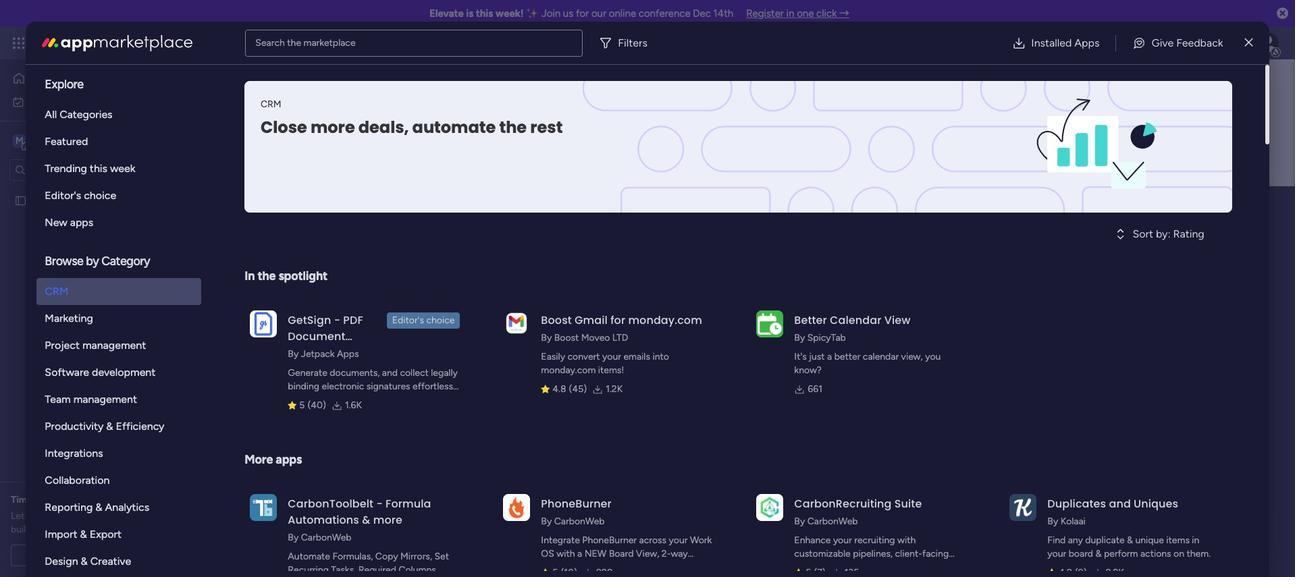 Task type: locate. For each thing, give the bounding box(es) containing it.
and up collection
[[352, 345, 374, 361]]

0 horizontal spatial main
[[31, 134, 55, 147]]

1 horizontal spatial main
[[337, 191, 389, 222]]

carbontoolbelt
[[288, 496, 373, 512]]

into
[[653, 351, 669, 363]]

collect
[[400, 367, 429, 379]]

Main workspace field
[[334, 191, 1240, 222]]

this right is
[[476, 7, 493, 20]]

help image
[[1210, 36, 1224, 50]]

0 vertical spatial our
[[591, 7, 606, 20]]

carbonweb down carbonrecruiting
[[807, 516, 858, 527]]

a inside it's just a better calendar view, you know?
[[827, 351, 832, 363]]

phoneburner up 'integrate'
[[541, 496, 612, 512]]

one
[[797, 7, 814, 20]]

carbontoolbelt - formula automations & more by carbonweb
[[288, 496, 431, 544]]

option
[[0, 188, 172, 191]]

1 vertical spatial boost
[[554, 332, 579, 344]]

carbonweb inside 'carbontoolbelt - formula automations & more by carbonweb'
[[301, 532, 351, 544]]

- left "formula"
[[376, 496, 383, 512]]

1 horizontal spatial with
[[897, 535, 916, 546]]

integrations
[[45, 447, 103, 460]]

0 vertical spatial review
[[93, 494, 122, 506]]

editor's up collect
[[392, 315, 424, 326]]

legally
[[431, 367, 458, 379]]

elevate
[[429, 7, 464, 20]]

2 horizontal spatial monday.com
[[628, 313, 702, 328]]

more right close on the left of page
[[311, 116, 355, 138]]

0 vertical spatial in
[[786, 7, 794, 20]]

is
[[466, 7, 473, 20]]

on
[[1174, 548, 1184, 560]]

charge
[[92, 524, 121, 535]]

2 vertical spatial in
[[1192, 535, 1199, 546]]

better
[[794, 313, 827, 328]]

0 horizontal spatial -
[[334, 313, 340, 328]]

0 vertical spatial the
[[287, 37, 301, 48]]

more inside 'carbontoolbelt - formula automations & more by carbonweb'
[[373, 512, 402, 528]]

monday.com down electronic
[[332, 394, 386, 406]]

my work button
[[8, 91, 145, 112]]

boost up easily
[[554, 332, 579, 344]]

crm inside crm close more deals, automate the rest
[[261, 99, 282, 110]]

2 horizontal spatial a
[[827, 351, 832, 363]]

it's
[[794, 351, 807, 363]]

0 horizontal spatial crm
[[45, 285, 68, 298]]

by up esign at the left of the page
[[288, 348, 299, 360]]

a
[[827, 351, 832, 363], [577, 548, 582, 560], [86, 550, 91, 561]]

carbonweb down automations
[[301, 532, 351, 544]]

editor's choice down the search in workspace field
[[45, 189, 116, 202]]

in
[[786, 7, 794, 20], [440, 305, 448, 316], [1192, 535, 1199, 546]]

give feedback
[[1152, 36, 1223, 49]]

reporting
[[45, 501, 93, 514]]

1 horizontal spatial the
[[287, 37, 301, 48]]

test list box
[[0, 186, 172, 394]]

apps for new apps
[[70, 216, 93, 229]]

new
[[585, 548, 606, 560]]

signatures
[[366, 381, 410, 392]]

- inside 'carbontoolbelt - formula automations & more by carbonweb'
[[376, 496, 383, 512]]

kolaai
[[1061, 516, 1086, 527]]

crm for crm close more deals, automate the rest
[[261, 99, 282, 110]]

search
[[255, 37, 285, 48]]

category
[[101, 254, 150, 269]]

by up automate
[[288, 532, 299, 544]]

browse
[[45, 254, 83, 269]]

team management
[[45, 393, 137, 406]]

2 vertical spatial for
[[35, 494, 47, 506]]

team
[[45, 393, 71, 406]]

with inside the integrate phoneburner across your work os with a new board view, 2-way sync, click-to-dial, and custom automations.
[[557, 548, 575, 560]]

and down board
[[624, 562, 639, 573]]

with down 'integrate'
[[557, 548, 575, 560]]

1 vertical spatial in
[[440, 305, 448, 316]]

0 vertical spatial monday.com
[[628, 313, 702, 328]]

- left pdf
[[334, 313, 340, 328]]

the left the rest
[[500, 116, 527, 138]]

trending this week
[[45, 162, 135, 175]]

0 vertical spatial test
[[32, 195, 50, 206]]

this right recently
[[450, 305, 466, 316]]

it's just a better calendar view, you know?
[[794, 351, 941, 376]]

monday.com inside "boost gmail for monday.com by boost moveo ltd"
[[628, 313, 702, 328]]

from
[[288, 394, 308, 406]]

0 horizontal spatial for
[[35, 494, 47, 506]]

app logo image for boost gmail for monday.com
[[503, 310, 530, 337]]

editor's choice up collect
[[392, 315, 455, 326]]

& down client-
[[899, 562, 905, 573]]

1 vertical spatial choice
[[426, 315, 455, 326]]

more down "formula"
[[373, 512, 402, 528]]

1 horizontal spatial apps
[[276, 452, 302, 467]]

1 vertical spatial main
[[337, 191, 389, 222]]

1 vertical spatial boards
[[389, 394, 418, 406]]

0 vertical spatial you
[[355, 305, 371, 316]]

experts
[[43, 510, 75, 522]]

0 horizontal spatial the
[[258, 269, 276, 284]]

view,
[[636, 548, 659, 560]]

1 vertical spatial this
[[90, 162, 107, 175]]

monday.com up 4.8 (45)
[[541, 365, 596, 376]]

boost left gmail
[[541, 313, 572, 328]]

1 vertical spatial editor's
[[392, 315, 424, 326]]

0 vertical spatial editor's
[[45, 189, 81, 202]]

sort
[[1133, 228, 1153, 240]]

in right recently
[[440, 305, 448, 316]]

test for public board image
[[32, 195, 50, 206]]

and right "boards"
[[286, 305, 302, 316]]

crm for crm
[[45, 285, 68, 298]]

- inside getsign - pdf document generation and esign collection
[[334, 313, 340, 328]]

in up "them."
[[1192, 535, 1199, 546]]

apps marketplace image
[[42, 35, 193, 51]]

free
[[60, 524, 78, 535]]

work
[[109, 35, 133, 51], [45, 96, 66, 107]]

Search in workspace field
[[28, 162, 113, 178]]

management for team management
[[73, 393, 137, 406]]

and left uniques
[[1109, 496, 1131, 512]]

1 horizontal spatial for
[[576, 7, 589, 20]]

effortlessly
[[413, 381, 460, 392]]

featured
[[45, 135, 88, 148]]

main workspace inside workspace selection element
[[31, 134, 111, 147]]

by inside phoneburner by carbonweb
[[541, 516, 552, 527]]

4.8
[[553, 384, 566, 395]]

for up ltd
[[611, 313, 625, 328]]

phoneburner inside the integrate phoneburner across your work os with a new board view, 2-way sync, click-to-dial, and custom automations.
[[582, 535, 637, 546]]

in left one
[[786, 7, 794, 20]]

with up client-
[[897, 535, 916, 546]]

1 horizontal spatial a
[[577, 548, 582, 560]]

this left week at the top left
[[90, 162, 107, 175]]

choice up legally
[[426, 315, 455, 326]]

your inside find any duplicate & unique items in your board & perform actions on them.
[[1048, 548, 1066, 560]]

home
[[31, 72, 57, 84]]

1 horizontal spatial editor's choice
[[392, 315, 455, 326]]

time for an expert review let our experts review what you've built so far. free of charge
[[11, 494, 158, 535]]

1 horizontal spatial apps
[[1074, 36, 1100, 49]]

integrate phoneburner across your work os with a new board view, 2-way sync, click-to-dial, and custom automations.
[[541, 535, 712, 577]]

1 horizontal spatial test
[[278, 336, 295, 347]]

1 horizontal spatial monday.com
[[541, 365, 596, 376]]

the right in
[[258, 269, 276, 284]]

editor's choice
[[45, 189, 116, 202], [392, 315, 455, 326]]

work inside my work button
[[45, 96, 66, 107]]

by inside "duplicates and uniques by kolaai"
[[1048, 516, 1058, 527]]

apps
[[1074, 36, 1100, 49], [337, 348, 359, 360]]

automate formulas, copy mirrors, set recurring tasks, required columns
[[288, 551, 449, 577]]

1 horizontal spatial choice
[[426, 315, 455, 326]]

by up easily
[[541, 332, 552, 344]]

installed apps button
[[1002, 29, 1110, 56]]

0 horizontal spatial main workspace
[[31, 134, 111, 147]]

1 vertical spatial editor's choice
[[392, 315, 455, 326]]

workspace inside workspace selection element
[[57, 134, 111, 147]]

the
[[287, 37, 301, 48], [500, 116, 527, 138], [258, 269, 276, 284]]

1.2k
[[606, 384, 623, 395]]

0 horizontal spatial work
[[45, 96, 66, 107]]

more
[[311, 116, 355, 138], [373, 512, 402, 528]]

monday.com up into
[[628, 313, 702, 328]]

review up what at the bottom of page
[[93, 494, 122, 506]]

a down import & export on the bottom left
[[86, 550, 91, 561]]

boards right recent
[[292, 272, 325, 285]]

2 horizontal spatial for
[[611, 313, 625, 328]]

by inside "boost gmail for monday.com by boost moveo ltd"
[[541, 332, 552, 344]]

test inside list box
[[32, 195, 50, 206]]

2 vertical spatial this
[[450, 305, 466, 316]]

1 horizontal spatial work
[[109, 35, 133, 51]]

formula
[[386, 496, 431, 512]]

sort by: rating
[[1133, 228, 1204, 240]]

review up of
[[77, 510, 105, 522]]

1 vertical spatial phoneburner
[[582, 535, 637, 546]]

apps for more apps
[[276, 452, 302, 467]]

work right monday
[[109, 35, 133, 51]]

0 vertical spatial work
[[109, 35, 133, 51]]

1 horizontal spatial you
[[925, 351, 941, 363]]

apps up collection
[[337, 348, 359, 360]]

in for boards and dashboards you visited recently in this workspace
[[440, 305, 448, 316]]

and up signatures
[[382, 367, 398, 379]]

notifications image
[[1058, 36, 1072, 50]]

0 horizontal spatial boards
[[292, 272, 325, 285]]

app logo image for carbontoolbelt - formula automations & more
[[250, 494, 277, 521]]

carbonweb up 'integrate'
[[554, 516, 605, 527]]

your up customizable
[[833, 535, 852, 546]]

apps right notifications icon
[[1074, 36, 1100, 49]]

invite members image
[[1117, 36, 1131, 50]]

a up click-
[[577, 548, 582, 560]]

0 horizontal spatial a
[[86, 550, 91, 561]]

your up items!
[[602, 351, 621, 363]]

boards down signatures
[[389, 394, 418, 406]]

1 horizontal spatial carbonweb
[[554, 516, 605, 527]]

banner logo image
[[970, 81, 1217, 213]]

recruiting
[[854, 535, 895, 546]]

crm up marketing
[[45, 285, 68, 298]]

know?
[[794, 365, 822, 376]]

for
[[576, 7, 589, 20], [611, 313, 625, 328], [35, 494, 47, 506]]

conference
[[639, 7, 690, 20]]

2 horizontal spatial in
[[1192, 535, 1199, 546]]

0 vertical spatial phoneburner
[[541, 496, 612, 512]]

0 vertical spatial -
[[334, 313, 340, 328]]

1 vertical spatial you
[[925, 351, 941, 363]]

&
[[106, 420, 113, 433], [95, 501, 102, 514], [362, 512, 370, 528], [80, 528, 87, 541], [1127, 535, 1133, 546], [1096, 548, 1102, 560], [81, 555, 88, 568], [899, 562, 905, 573]]

public board image
[[14, 194, 27, 207]]

facing
[[922, 548, 949, 560]]

0 vertical spatial crm
[[261, 99, 282, 110]]

with
[[897, 535, 916, 546], [557, 548, 575, 560]]

your right 5
[[310, 394, 329, 406]]

2 vertical spatial workspace
[[468, 305, 514, 316]]

1 vertical spatial more
[[373, 512, 402, 528]]

custom
[[641, 562, 673, 573]]

1 horizontal spatial more
[[373, 512, 402, 528]]

apps right more in the bottom of the page
[[276, 452, 302, 467]]

our left online
[[591, 7, 606, 20]]

moveo
[[581, 332, 610, 344]]

phoneburner up board
[[582, 535, 637, 546]]

0 horizontal spatial test
[[32, 195, 50, 206]]

register in one click → link
[[746, 7, 850, 20]]

1 vertical spatial work
[[45, 96, 66, 107]]

0 horizontal spatial more
[[311, 116, 355, 138]]

test right public board image
[[32, 195, 50, 206]]

2 horizontal spatial carbonweb
[[807, 516, 858, 527]]

work up all
[[45, 96, 66, 107]]

1 vertical spatial crm
[[45, 285, 68, 298]]

5
[[299, 400, 305, 411]]

0 vertical spatial main
[[31, 134, 55, 147]]

our up so
[[27, 510, 41, 522]]

app logo image for carbonrecruiting suite
[[756, 494, 784, 521]]

0 horizontal spatial apps
[[70, 216, 93, 229]]

new apps
[[45, 216, 93, 229]]

& up formulas,
[[362, 512, 370, 528]]

editor's down the search in workspace field
[[45, 189, 81, 202]]

visited
[[373, 305, 401, 316]]

choice down trending this week
[[84, 189, 116, 202]]

and inside generate documents, and collect legally binding electronic signatures effortlessly from your monday.com boards
[[382, 367, 398, 379]]

for left an
[[35, 494, 47, 506]]

the inside crm close more deals, automate the rest
[[500, 116, 527, 138]]

pipelines,
[[853, 548, 893, 560]]

1 vertical spatial our
[[27, 510, 41, 522]]

1 vertical spatial management
[[82, 339, 146, 352]]

generate
[[288, 367, 327, 379]]

your down find on the bottom right
[[1048, 548, 1066, 560]]

a inside the integrate phoneburner across your work os with a new board view, 2-way sync, click-to-dial, and custom automations.
[[577, 548, 582, 560]]

for right us
[[576, 7, 589, 20]]

& right free
[[80, 528, 87, 541]]

0 vertical spatial editor's choice
[[45, 189, 116, 202]]

1 horizontal spatial -
[[376, 496, 383, 512]]

inbox image
[[1088, 36, 1101, 50]]

carbonrecruiting
[[794, 496, 892, 512]]

0 vertical spatial choice
[[84, 189, 116, 202]]

apps right new
[[70, 216, 93, 229]]

your inside easily convert your emails into monday.com items!
[[602, 351, 621, 363]]

1 vertical spatial with
[[557, 548, 575, 560]]

2 horizontal spatial the
[[500, 116, 527, 138]]

0 vertical spatial apps
[[1074, 36, 1100, 49]]

1 vertical spatial apps
[[337, 348, 359, 360]]

items
[[1166, 535, 1190, 546]]

0 horizontal spatial you
[[355, 305, 371, 316]]

2 vertical spatial management
[[73, 393, 137, 406]]

test right public board icon
[[278, 336, 295, 347]]

more inside crm close more deals, automate the rest
[[311, 116, 355, 138]]

1 horizontal spatial main workspace
[[337, 191, 510, 222]]

spotlight
[[278, 269, 327, 284]]

2 vertical spatial monday.com
[[332, 394, 386, 406]]

by inside better calendar view by spicytab
[[794, 332, 805, 344]]

see
[[236, 37, 252, 49]]

dec
[[693, 7, 711, 20]]

0 vertical spatial workspace
[[57, 134, 111, 147]]

app logo image
[[250, 310, 277, 337], [756, 310, 784, 337], [503, 310, 530, 337], [250, 494, 277, 521], [503, 494, 530, 521], [756, 494, 784, 521], [1010, 494, 1037, 521]]

0 horizontal spatial with
[[557, 548, 575, 560]]

automations
[[288, 512, 359, 528]]

the right search
[[287, 37, 301, 48]]

filters
[[618, 36, 647, 49]]

0 vertical spatial apps
[[70, 216, 93, 229]]

time
[[11, 494, 32, 506]]

week!
[[495, 7, 524, 20]]

in inside find any duplicate & unique items in your board & perform actions on them.
[[1192, 535, 1199, 546]]

by up find on the bottom right
[[1048, 516, 1058, 527]]

so
[[32, 524, 42, 535]]

you right 'view,'
[[925, 351, 941, 363]]

by up 'integrate'
[[541, 516, 552, 527]]

your up way
[[669, 535, 688, 546]]

management
[[136, 35, 210, 51], [82, 339, 146, 352], [73, 393, 137, 406]]

by up it's
[[794, 332, 805, 344]]

1.6k
[[345, 400, 362, 411]]

click-
[[567, 562, 591, 573]]

rest
[[530, 116, 563, 138]]

apps image
[[1147, 36, 1161, 50]]

design & creative
[[45, 555, 131, 568]]

2 vertical spatial the
[[258, 269, 276, 284]]

0 horizontal spatial our
[[27, 510, 41, 522]]

crm up close on the left of page
[[261, 99, 282, 110]]

0 vertical spatial more
[[311, 116, 355, 138]]

1 vertical spatial the
[[500, 116, 527, 138]]

your inside the integrate phoneburner across your work os with a new board view, 2-way sync, click-to-dial, and custom automations.
[[669, 535, 688, 546]]

board
[[1069, 548, 1093, 560]]

0 vertical spatial this
[[476, 7, 493, 20]]

by inside carbonrecruiting suite by carbonweb
[[794, 516, 805, 527]]

us
[[563, 7, 573, 20]]

by up enhance
[[794, 516, 805, 527]]

you left visited on the bottom left
[[355, 305, 371, 316]]

test inside test link
[[278, 336, 295, 347]]

a right just
[[827, 351, 832, 363]]

by inside 'carbontoolbelt - formula automations & more by carbonweb'
[[288, 532, 299, 544]]

& inside enhance your recruiting with customizable pipelines, client-facing dashboards, automation & more.
[[899, 562, 905, 573]]

enhance your recruiting with customizable pipelines, client-facing dashboards, automation & more.
[[794, 535, 949, 573]]

0 horizontal spatial apps
[[337, 348, 359, 360]]

collaboration
[[45, 474, 110, 487]]

1 vertical spatial -
[[376, 496, 383, 512]]

with inside enhance your recruiting with customizable pipelines, client-facing dashboards, automation & more.
[[897, 535, 916, 546]]

0 horizontal spatial in
[[440, 305, 448, 316]]

0 horizontal spatial carbonweb
[[301, 532, 351, 544]]

0 horizontal spatial monday.com
[[332, 394, 386, 406]]

workspace selection element
[[13, 133, 113, 150]]



Task type: vqa. For each thing, say whether or not it's contained in the screenshot.
way
yes



Task type: describe. For each thing, give the bounding box(es) containing it.
1 vertical spatial workspace
[[394, 191, 510, 222]]

integrate
[[541, 535, 580, 546]]

elevate is this week! ✨ join us for our online conference dec 14th
[[429, 7, 733, 20]]

and inside "duplicates and uniques by kolaai"
[[1109, 496, 1131, 512]]

meeting
[[93, 550, 128, 561]]

1 horizontal spatial this
[[450, 305, 466, 316]]

1 vertical spatial review
[[77, 510, 105, 522]]

1 horizontal spatial editor's
[[392, 315, 424, 326]]

0 vertical spatial boards
[[292, 272, 325, 285]]

test for public board icon
[[278, 336, 295, 347]]

marketing
[[45, 312, 93, 325]]

boards inside generate documents, and collect legally binding electronic signatures effortlessly from your monday.com boards
[[389, 394, 418, 406]]

project management
[[45, 339, 146, 352]]

carbonrecruiting suite by carbonweb
[[794, 496, 922, 527]]

software
[[45, 366, 89, 379]]

more
[[245, 452, 273, 467]]

duplicates
[[1048, 496, 1106, 512]]

& right the design
[[81, 555, 88, 568]]

convert
[[567, 351, 600, 363]]

select product image
[[12, 36, 26, 50]]

your inside generate documents, and collect legally binding electronic signatures effortlessly from your monday.com boards
[[310, 394, 329, 406]]

feedback
[[1176, 36, 1223, 49]]

view
[[884, 313, 911, 328]]

your inside enhance your recruiting with customizable pipelines, client-facing dashboards, automation & more.
[[833, 535, 852, 546]]

& left efficiency
[[106, 420, 113, 433]]

2 horizontal spatial this
[[476, 7, 493, 20]]

work for my
[[45, 96, 66, 107]]

0 horizontal spatial this
[[90, 162, 107, 175]]

unique
[[1135, 535, 1164, 546]]

my work
[[30, 96, 66, 107]]

filters button
[[594, 29, 658, 56]]

actions
[[1140, 548, 1171, 560]]

suite
[[895, 496, 922, 512]]

monday.com inside generate documents, and collect legally binding electronic signatures effortlessly from your monday.com boards
[[332, 394, 386, 406]]

our inside time for an expert review let our experts review what you've built so far. free of charge
[[27, 510, 41, 522]]

a inside button
[[86, 550, 91, 561]]

1 vertical spatial main workspace
[[337, 191, 510, 222]]

1 horizontal spatial in
[[786, 7, 794, 20]]

new
[[45, 216, 67, 229]]

better
[[834, 351, 861, 363]]

automation
[[848, 562, 896, 573]]

public board image
[[255, 334, 270, 349]]

items!
[[598, 365, 624, 376]]

& left what at the bottom of page
[[95, 501, 102, 514]]

- for carbontoolbelt
[[376, 496, 383, 512]]

click
[[816, 7, 837, 20]]

recently
[[404, 305, 438, 316]]

and inside getsign - pdf document generation and esign collection
[[352, 345, 374, 361]]

app logo image for phoneburner
[[503, 494, 530, 521]]

productivity
[[45, 420, 104, 433]]

design
[[45, 555, 78, 568]]

carbonweb inside carbonrecruiting suite by carbonweb
[[807, 516, 858, 527]]

by
[[86, 254, 99, 269]]

14th
[[713, 7, 733, 20]]

import & export
[[45, 528, 121, 541]]

workspace image
[[13, 133, 26, 148]]

schedule a meeting
[[44, 550, 128, 561]]

phoneburner by carbonweb
[[541, 496, 612, 527]]

calendar
[[830, 313, 881, 328]]

→
[[839, 7, 850, 20]]

dapulse x slim image
[[1245, 35, 1253, 51]]

recurring
[[288, 564, 329, 576]]

client-
[[895, 548, 922, 560]]

project
[[45, 339, 80, 352]]

far.
[[44, 524, 57, 535]]

you inside it's just a better calendar view, you know?
[[925, 351, 941, 363]]

0 vertical spatial management
[[136, 35, 210, 51]]

1 horizontal spatial our
[[591, 7, 606, 20]]

(45)
[[569, 384, 587, 395]]

management for project management
[[82, 339, 146, 352]]

calendar
[[863, 351, 899, 363]]

creative
[[90, 555, 131, 568]]

0 horizontal spatial choice
[[84, 189, 116, 202]]

find
[[1048, 535, 1066, 546]]

generate documents, and collect legally binding electronic signatures effortlessly from your monday.com boards
[[288, 367, 460, 406]]

0 horizontal spatial editor's
[[45, 189, 81, 202]]

schedule
[[44, 550, 84, 561]]

tasks,
[[331, 564, 356, 576]]

work
[[690, 535, 712, 546]]

test link
[[235, 323, 903, 361]]

in for find any duplicate & unique items in your board & perform actions on them.
[[1192, 535, 1199, 546]]

mirrors,
[[400, 551, 432, 562]]

and inside the integrate phoneburner across your work os with a new board view, 2-way sync, click-to-dial, and custom automations.
[[624, 562, 639, 573]]

uniques
[[1134, 496, 1178, 512]]

plans
[[255, 37, 277, 49]]

app logo image for better calendar view
[[756, 310, 784, 337]]

for inside "boost gmail for monday.com by boost moveo ltd"
[[611, 313, 625, 328]]

reporting & analytics
[[45, 501, 149, 514]]

5 (40)
[[299, 400, 326, 411]]

& inside 'carbontoolbelt - formula automations & more by carbonweb'
[[362, 512, 370, 528]]

0 vertical spatial for
[[576, 7, 589, 20]]

brad klo image
[[1257, 32, 1279, 54]]

easily
[[541, 351, 565, 363]]

export
[[90, 528, 121, 541]]

app logo image for duplicates and uniques
[[1010, 494, 1037, 521]]

sort by: rating button
[[1091, 223, 1233, 245]]

getsign
[[288, 313, 331, 328]]

built
[[11, 524, 29, 535]]

categories
[[60, 108, 112, 121]]

& down duplicate
[[1096, 548, 1102, 560]]

- for getsign
[[334, 313, 340, 328]]

the for marketplace
[[287, 37, 301, 48]]

getsign - pdf document generation and esign collection
[[288, 313, 377, 377]]

monday.com inside easily convert your emails into monday.com items!
[[541, 365, 596, 376]]

& up perform
[[1127, 535, 1133, 546]]

work for monday
[[109, 35, 133, 51]]

gmail
[[575, 313, 608, 328]]

browse by category
[[45, 254, 150, 269]]

view,
[[901, 351, 923, 363]]

rating
[[1173, 228, 1204, 240]]

(40)
[[308, 400, 326, 411]]

search everything image
[[1180, 36, 1194, 50]]

for inside time for an expert review let our experts review what you've built so far. free of charge
[[35, 494, 47, 506]]

schedule a meeting button
[[11, 545, 161, 567]]

dashboards
[[304, 305, 353, 316]]

boards
[[255, 305, 284, 316]]

carbonweb inside phoneburner by carbonweb
[[554, 516, 605, 527]]

main inside workspace selection element
[[31, 134, 55, 147]]

2-
[[662, 548, 671, 560]]

set
[[434, 551, 449, 562]]

join
[[541, 7, 561, 20]]

documents,
[[330, 367, 380, 379]]

in the spotlight
[[245, 269, 327, 284]]

recent
[[255, 272, 289, 285]]

enhance
[[794, 535, 831, 546]]

perform
[[1104, 548, 1138, 560]]

an
[[49, 494, 60, 506]]

add to favorites image
[[872, 335, 886, 348]]

boost gmail for monday.com by boost moveo ltd
[[541, 313, 702, 344]]

the for spotlight
[[258, 269, 276, 284]]

apps inside installed apps button
[[1074, 36, 1100, 49]]

0 vertical spatial boost
[[541, 313, 572, 328]]

0 horizontal spatial editor's choice
[[45, 189, 116, 202]]



